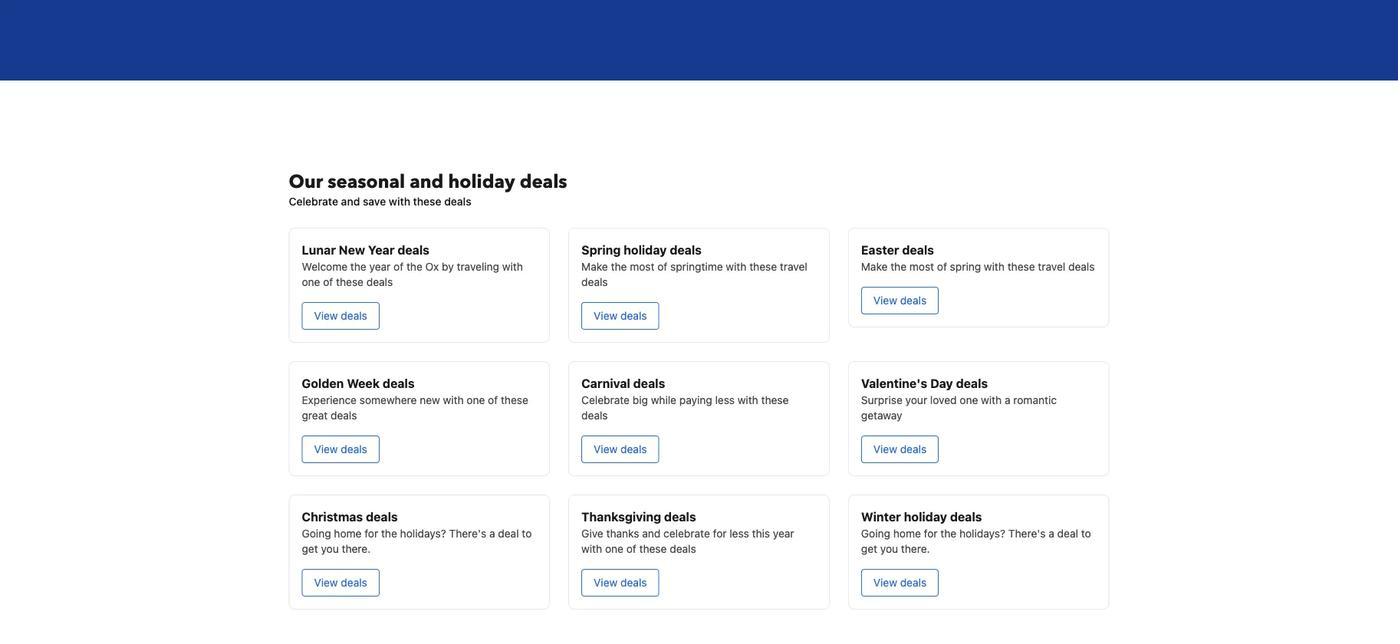 Task type: describe. For each thing, give the bounding box(es) containing it.
carnival deals celebrate big while paying less with these deals
[[582, 376, 789, 422]]

spring
[[582, 243, 621, 257]]

christmas deals going home for the holidays? there's a deal to get you there.
[[302, 510, 532, 555]]

welcome
[[302, 260, 348, 273]]

1 horizontal spatial and
[[410, 169, 444, 194]]

a for valentine's day deals
[[1005, 394, 1011, 407]]

make inside easter deals make the most of spring with these travel deals
[[862, 260, 888, 273]]

a for christmas deals
[[490, 527, 495, 540]]

view deals for surprise
[[874, 443, 927, 456]]

one inside the valentine's day deals surprise your loved one with a romantic getaway
[[960, 394, 979, 407]]

view deals for experience
[[314, 443, 367, 456]]

thanksgiving
[[582, 510, 661, 524]]

with inside easter deals make the most of spring with these travel deals
[[984, 260, 1005, 273]]

our seasonal and holiday deals celebrate and save with these deals
[[289, 169, 568, 208]]

new
[[339, 243, 365, 257]]

there's inside the winter holiday deals going home for the holidays? there's a deal to get you there.
[[1009, 527, 1046, 540]]

travel inside easter deals make the most of spring with these travel deals
[[1038, 260, 1066, 273]]

view deals for the
[[874, 294, 927, 307]]

these inside lunar new year deals welcome the year of the ox by traveling with one of these deals
[[336, 276, 364, 288]]

celebrate
[[664, 527, 710, 540]]

view deals for make
[[594, 310, 647, 322]]

week
[[347, 376, 380, 391]]

less inside thanksgiving deals give thanks and celebrate for less this year with one of these deals
[[730, 527, 749, 540]]

view deals link for home
[[302, 569, 380, 597]]

deals inside the winter holiday deals going home for the holidays? there's a deal to get you there.
[[951, 510, 983, 524]]

make inside spring holiday deals make the most of springtime with these travel deals
[[582, 260, 608, 273]]

view deals link for the
[[862, 287, 939, 315]]

new
[[420, 394, 440, 407]]

by
[[442, 260, 454, 273]]

with inside carnival deals celebrate big while paying less with these deals
[[738, 394, 759, 407]]

view deals link for deals
[[302, 302, 380, 330]]

of inside 'golden week deals experience somewhere new with one of these great deals'
[[488, 394, 498, 407]]

holiday for spring
[[624, 243, 667, 257]]

for inside thanksgiving deals give thanks and celebrate for less this year with one of these deals
[[713, 527, 727, 540]]

christmas
[[302, 510, 363, 524]]

golden
[[302, 376, 344, 391]]

easter
[[862, 243, 900, 257]]

these inside 'golden week deals experience somewhere new with one of these great deals'
[[501, 394, 529, 407]]

holidays? inside christmas deals going home for the holidays? there's a deal to get you there.
[[400, 527, 446, 540]]

spring holiday deals make the most of springtime with these travel deals
[[582, 243, 808, 288]]

view deals link for make
[[582, 302, 659, 330]]

traveling
[[457, 260, 500, 273]]

while
[[651, 394, 677, 407]]

most inside spring holiday deals make the most of springtime with these travel deals
[[630, 260, 655, 273]]

valentine's day deals surprise your loved one with a romantic getaway
[[862, 376, 1057, 422]]

a inside the winter holiday deals going home for the holidays? there's a deal to get you there.
[[1049, 527, 1055, 540]]

going inside christmas deals going home for the holidays? there's a deal to get you there.
[[302, 527, 331, 540]]

great
[[302, 409, 328, 422]]

these inside spring holiday deals make the most of springtime with these travel deals
[[750, 260, 777, 273]]

seasonal
[[328, 169, 405, 194]]

year
[[368, 243, 395, 257]]

year inside lunar new year deals welcome the year of the ox by traveling with one of these deals
[[370, 260, 391, 273]]

of inside spring holiday deals make the most of springtime with these travel deals
[[658, 260, 668, 273]]

these inside easter deals make the most of spring with these travel deals
[[1008, 260, 1036, 273]]

and inside thanksgiving deals give thanks and celebrate for less this year with one of these deals
[[642, 527, 661, 540]]

you inside christmas deals going home for the holidays? there's a deal to get you there.
[[321, 543, 339, 555]]

year inside thanksgiving deals give thanks and celebrate for less this year with one of these deals
[[773, 527, 795, 540]]

these inside carnival deals celebrate big while paying less with these deals
[[762, 394, 789, 407]]

home inside christmas deals going home for the holidays? there's a deal to get you there.
[[334, 527, 362, 540]]

golden week deals experience somewhere new with one of these great deals
[[302, 376, 529, 422]]

the inside spring holiday deals make the most of springtime with these travel deals
[[611, 260, 627, 273]]

paying
[[680, 394, 713, 407]]

somewhere
[[360, 394, 417, 407]]

with inside lunar new year deals welcome the year of the ox by traveling with one of these deals
[[502, 260, 523, 273]]

the inside the winter holiday deals going home for the holidays? there's a deal to get you there.
[[941, 527, 957, 540]]

celebrate inside carnival deals celebrate big while paying less with these deals
[[582, 394, 630, 407]]

the inside easter deals make the most of spring with these travel deals
[[891, 260, 907, 273]]

one inside thanksgiving deals give thanks and celebrate for less this year with one of these deals
[[605, 543, 624, 555]]

you inside the winter holiday deals going home for the holidays? there's a deal to get you there.
[[881, 543, 899, 555]]

lunar
[[302, 243, 336, 257]]

winter holiday deals going home for the holidays? there's a deal to get you there.
[[862, 510, 1092, 555]]



Task type: vqa. For each thing, say whether or not it's contained in the screenshot.
1st pay nothing until november 17, 2023 from the bottom
no



Task type: locate. For each thing, give the bounding box(es) containing it.
0 vertical spatial year
[[370, 260, 391, 273]]

to
[[522, 527, 532, 540], [1082, 527, 1092, 540]]

with right new
[[443, 394, 464, 407]]

and right the seasonal at the top left
[[410, 169, 444, 194]]

view deals link down big
[[582, 436, 659, 463]]

0 horizontal spatial for
[[365, 527, 378, 540]]

1 travel from the left
[[780, 260, 808, 273]]

make down 'spring'
[[582, 260, 608, 273]]

2 home from the left
[[894, 527, 921, 540]]

loved
[[931, 394, 957, 407]]

1 vertical spatial celebrate
[[582, 394, 630, 407]]

holiday inside the winter holiday deals going home for the holidays? there's a deal to get you there.
[[904, 510, 948, 524]]

view down "getaway" at the right
[[874, 443, 898, 456]]

view deals down easter
[[874, 294, 927, 307]]

of right new
[[488, 394, 498, 407]]

less inside carnival deals celebrate big while paying less with these deals
[[715, 394, 735, 407]]

less
[[715, 394, 735, 407], [730, 527, 749, 540]]

valentine's
[[862, 376, 928, 391]]

easter deals make the most of spring with these travel deals
[[862, 243, 1095, 273]]

with inside thanksgiving deals give thanks and celebrate for less this year with one of these deals
[[582, 543, 602, 555]]

one down welcome
[[302, 276, 320, 288]]

lunar new year deals welcome the year of the ox by traveling with one of these deals
[[302, 243, 523, 288]]

home down winter on the right bottom of the page
[[894, 527, 921, 540]]

you
[[321, 543, 339, 555], [881, 543, 899, 555]]

view deals
[[874, 294, 927, 307], [314, 310, 367, 322], [594, 310, 647, 322], [314, 443, 367, 456], [594, 443, 647, 456], [874, 443, 927, 456], [314, 577, 367, 589], [594, 577, 647, 589], [874, 577, 927, 589]]

2 horizontal spatial for
[[924, 527, 938, 540]]

with
[[389, 195, 411, 208], [502, 260, 523, 273], [726, 260, 747, 273], [984, 260, 1005, 273], [443, 394, 464, 407], [738, 394, 759, 407], [981, 394, 1002, 407], [582, 543, 602, 555]]

holidays? inside the winter holiday deals going home for the holidays? there's a deal to get you there.
[[960, 527, 1006, 540]]

view deals link for big
[[582, 436, 659, 463]]

with down give
[[582, 543, 602, 555]]

with inside our seasonal and holiday deals celebrate and save with these deals
[[389, 195, 411, 208]]

view down winter on the right bottom of the page
[[874, 577, 898, 589]]

romantic
[[1014, 394, 1057, 407]]

2 you from the left
[[881, 543, 899, 555]]

save
[[363, 195, 386, 208]]

view deals down great
[[314, 443, 367, 456]]

of left springtime
[[658, 260, 668, 273]]

view down carnival
[[594, 443, 618, 456]]

1 horizontal spatial a
[[1005, 394, 1011, 407]]

0 vertical spatial less
[[715, 394, 735, 407]]

one right the loved
[[960, 394, 979, 407]]

1 horizontal spatial year
[[773, 527, 795, 540]]

0 vertical spatial holiday
[[448, 169, 515, 194]]

view deals link down "getaway" at the right
[[862, 436, 939, 463]]

view deals for going
[[874, 577, 927, 589]]

holiday inside spring holiday deals make the most of springtime with these travel deals
[[624, 243, 667, 257]]

and left "save"
[[341, 195, 360, 208]]

going
[[302, 527, 331, 540], [862, 527, 891, 540]]

0 horizontal spatial get
[[302, 543, 318, 555]]

year down year
[[370, 260, 391, 273]]

year
[[370, 260, 391, 273], [773, 527, 795, 540]]

view deals down "getaway" at the right
[[874, 443, 927, 456]]

carnival
[[582, 376, 631, 391]]

for
[[365, 527, 378, 540], [713, 527, 727, 540], [924, 527, 938, 540]]

big
[[633, 394, 648, 407]]

1 deal from the left
[[498, 527, 519, 540]]

view down welcome
[[314, 310, 338, 322]]

1 holidays? from the left
[[400, 527, 446, 540]]

ox
[[426, 260, 439, 273]]

view deals link down great
[[302, 436, 380, 463]]

getaway
[[862, 409, 903, 422]]

view deals link down 'spring'
[[582, 302, 659, 330]]

most left spring
[[910, 260, 935, 273]]

of down welcome
[[323, 276, 333, 288]]

1 horizontal spatial there.
[[901, 543, 930, 555]]

spring
[[950, 260, 981, 273]]

1 to from the left
[[522, 527, 532, 540]]

with right paying
[[738, 394, 759, 407]]

view for home
[[314, 577, 338, 589]]

a
[[1005, 394, 1011, 407], [490, 527, 495, 540], [1049, 527, 1055, 540]]

view down 'spring'
[[594, 310, 618, 322]]

view for experience
[[314, 443, 338, 456]]

one
[[302, 276, 320, 288], [467, 394, 485, 407], [960, 394, 979, 407], [605, 543, 624, 555]]

2 for from the left
[[713, 527, 727, 540]]

view deals link
[[862, 287, 939, 315], [302, 302, 380, 330], [582, 302, 659, 330], [302, 436, 380, 463], [582, 436, 659, 463], [862, 436, 939, 463], [302, 569, 380, 597], [582, 569, 659, 597], [862, 569, 939, 597]]

deals inside the valentine's day deals surprise your loved one with a romantic getaway
[[956, 376, 988, 391]]

these inside thanksgiving deals give thanks and celebrate for less this year with one of these deals
[[640, 543, 667, 555]]

0 horizontal spatial make
[[582, 260, 608, 273]]

view for surprise
[[874, 443, 898, 456]]

to inside christmas deals going home for the holidays? there's a deal to get you there.
[[522, 527, 532, 540]]

celebrate down carnival
[[582, 394, 630, 407]]

less right paying
[[715, 394, 735, 407]]

one right new
[[467, 394, 485, 407]]

1 horizontal spatial travel
[[1038, 260, 1066, 273]]

view deals for home
[[314, 577, 367, 589]]

deal inside christmas deals going home for the holidays? there's a deal to get you there.
[[498, 527, 519, 540]]

get down winter on the right bottom of the page
[[862, 543, 878, 555]]

there's
[[449, 527, 487, 540], [1009, 527, 1046, 540]]

and right thanks
[[642, 527, 661, 540]]

1 horizontal spatial home
[[894, 527, 921, 540]]

1 horizontal spatial make
[[862, 260, 888, 273]]

a inside the valentine's day deals surprise your loved one with a romantic getaway
[[1005, 394, 1011, 407]]

0 horizontal spatial holidays?
[[400, 527, 446, 540]]

1 horizontal spatial to
[[1082, 527, 1092, 540]]

celebrate
[[289, 195, 338, 208], [582, 394, 630, 407]]

2 get from the left
[[862, 543, 878, 555]]

view deals link down christmas at the bottom of the page
[[302, 569, 380, 597]]

0 vertical spatial and
[[410, 169, 444, 194]]

view deals down big
[[594, 443, 647, 456]]

2 horizontal spatial a
[[1049, 527, 1055, 540]]

view down great
[[314, 443, 338, 456]]

thanks
[[607, 527, 640, 540]]

view down give
[[594, 577, 618, 589]]

celebrate inside our seasonal and holiday deals celebrate and save with these deals
[[289, 195, 338, 208]]

0 horizontal spatial home
[[334, 527, 362, 540]]

going down christmas at the bottom of the page
[[302, 527, 331, 540]]

home down christmas at the bottom of the page
[[334, 527, 362, 540]]

2 most from the left
[[910, 260, 935, 273]]

0 horizontal spatial holiday
[[448, 169, 515, 194]]

1 horizontal spatial deal
[[1058, 527, 1079, 540]]

view deals link down welcome
[[302, 302, 380, 330]]

2 there's from the left
[[1009, 527, 1046, 540]]

the
[[351, 260, 367, 273], [407, 260, 423, 273], [611, 260, 627, 273], [891, 260, 907, 273], [381, 527, 397, 540], [941, 527, 957, 540]]

these
[[413, 195, 442, 208], [750, 260, 777, 273], [1008, 260, 1036, 273], [336, 276, 364, 288], [501, 394, 529, 407], [762, 394, 789, 407], [640, 543, 667, 555]]

travel
[[780, 260, 808, 273], [1038, 260, 1066, 273]]

1 vertical spatial and
[[341, 195, 360, 208]]

0 horizontal spatial and
[[341, 195, 360, 208]]

view deals link down thanks
[[582, 569, 659, 597]]

view deals for thanks
[[594, 577, 647, 589]]

deals
[[520, 169, 568, 194], [444, 195, 472, 208], [398, 243, 430, 257], [670, 243, 702, 257], [903, 243, 935, 257], [1069, 260, 1095, 273], [367, 276, 393, 288], [582, 276, 608, 288], [901, 294, 927, 307], [341, 310, 367, 322], [621, 310, 647, 322], [383, 376, 415, 391], [634, 376, 666, 391], [956, 376, 988, 391], [331, 409, 357, 422], [582, 409, 608, 422], [341, 443, 367, 456], [621, 443, 647, 456], [901, 443, 927, 456], [366, 510, 398, 524], [664, 510, 696, 524], [951, 510, 983, 524], [670, 543, 696, 555], [341, 577, 367, 589], [621, 577, 647, 589], [901, 577, 927, 589]]

there. inside christmas deals going home for the holidays? there's a deal to get you there.
[[342, 543, 371, 555]]

get inside the winter holiday deals going home for the holidays? there's a deal to get you there.
[[862, 543, 878, 555]]

with right "save"
[[389, 195, 411, 208]]

thanksgiving deals give thanks and celebrate for less this year with one of these deals
[[582, 510, 795, 555]]

0 horizontal spatial there.
[[342, 543, 371, 555]]

2 to from the left
[[1082, 527, 1092, 540]]

with right spring
[[984, 260, 1005, 273]]

1 make from the left
[[582, 260, 608, 273]]

view for the
[[874, 294, 898, 307]]

view deals link down winter on the right bottom of the page
[[862, 569, 939, 597]]

one down thanks
[[605, 543, 624, 555]]

this
[[752, 527, 770, 540]]

1 there. from the left
[[342, 543, 371, 555]]

0 horizontal spatial to
[[522, 527, 532, 540]]

of down year
[[394, 260, 404, 273]]

there.
[[342, 543, 371, 555], [901, 543, 930, 555]]

1 horizontal spatial most
[[910, 260, 935, 273]]

0 horizontal spatial deal
[[498, 527, 519, 540]]

with inside the valentine's day deals surprise your loved one with a romantic getaway
[[981, 394, 1002, 407]]

0 horizontal spatial you
[[321, 543, 339, 555]]

deal
[[498, 527, 519, 540], [1058, 527, 1079, 540]]

1 vertical spatial holiday
[[624, 243, 667, 257]]

one inside 'golden week deals experience somewhere new with one of these great deals'
[[467, 394, 485, 407]]

0 horizontal spatial a
[[490, 527, 495, 540]]

most left springtime
[[630, 260, 655, 273]]

celebrate down the our
[[289, 195, 338, 208]]

view deals link down easter
[[862, 287, 939, 315]]

with right springtime
[[726, 260, 747, 273]]

of
[[394, 260, 404, 273], [658, 260, 668, 273], [938, 260, 948, 273], [323, 276, 333, 288], [488, 394, 498, 407], [627, 543, 637, 555]]

1 going from the left
[[302, 527, 331, 540]]

view down easter
[[874, 294, 898, 307]]

0 horizontal spatial most
[[630, 260, 655, 273]]

of inside thanksgiving deals give thanks and celebrate for less this year with one of these deals
[[627, 543, 637, 555]]

1 vertical spatial less
[[730, 527, 749, 540]]

travel inside spring holiday deals make the most of springtime with these travel deals
[[780, 260, 808, 273]]

3 for from the left
[[924, 527, 938, 540]]

0 horizontal spatial there's
[[449, 527, 487, 540]]

view deals down christmas at the bottom of the page
[[314, 577, 367, 589]]

holiday for winter
[[904, 510, 948, 524]]

view for going
[[874, 577, 898, 589]]

view for deals
[[314, 310, 338, 322]]

view deals down 'spring'
[[594, 310, 647, 322]]

0 horizontal spatial travel
[[780, 260, 808, 273]]

1 horizontal spatial holiday
[[624, 243, 667, 257]]

1 there's from the left
[[449, 527, 487, 540]]

1 horizontal spatial get
[[862, 543, 878, 555]]

2 vertical spatial and
[[642, 527, 661, 540]]

deal inside the winter holiday deals going home for the holidays? there's a deal to get you there.
[[1058, 527, 1079, 540]]

get inside christmas deals going home for the holidays? there's a deal to get you there.
[[302, 543, 318, 555]]

going down winter on the right bottom of the page
[[862, 527, 891, 540]]

1 home from the left
[[334, 527, 362, 540]]

1 for from the left
[[365, 527, 378, 540]]

1 horizontal spatial there's
[[1009, 527, 1046, 540]]

less left this
[[730, 527, 749, 540]]

view deals for deals
[[314, 310, 367, 322]]

winter
[[862, 510, 901, 524]]

view deals down winter on the right bottom of the page
[[874, 577, 927, 589]]

2 horizontal spatial and
[[642, 527, 661, 540]]

of left spring
[[938, 260, 948, 273]]

view deals link for going
[[862, 569, 939, 597]]

view deals link for experience
[[302, 436, 380, 463]]

home
[[334, 527, 362, 540], [894, 527, 921, 540]]

for inside christmas deals going home for the holidays? there's a deal to get you there.
[[365, 527, 378, 540]]

1 horizontal spatial celebrate
[[582, 394, 630, 407]]

view deals down thanks
[[594, 577, 647, 589]]

most
[[630, 260, 655, 273], [910, 260, 935, 273]]

of down thanks
[[627, 543, 637, 555]]

2 holidays? from the left
[[960, 527, 1006, 540]]

there. inside the winter holiday deals going home for the holidays? there's a deal to get you there.
[[901, 543, 930, 555]]

1 horizontal spatial you
[[881, 543, 899, 555]]

1 horizontal spatial going
[[862, 527, 891, 540]]

2 going from the left
[[862, 527, 891, 540]]

experience
[[302, 394, 357, 407]]

for inside the winter holiday deals going home for the holidays? there's a deal to get you there.
[[924, 527, 938, 540]]

0 horizontal spatial year
[[370, 260, 391, 273]]

the inside christmas deals going home for the holidays? there's a deal to get you there.
[[381, 527, 397, 540]]

1 most from the left
[[630, 260, 655, 273]]

1 you from the left
[[321, 543, 339, 555]]

2 make from the left
[[862, 260, 888, 273]]

1 get from the left
[[302, 543, 318, 555]]

get
[[302, 543, 318, 555], [862, 543, 878, 555]]

of inside easter deals make the most of spring with these travel deals
[[938, 260, 948, 273]]

with inside 'golden week deals experience somewhere new with one of these great deals'
[[443, 394, 464, 407]]

home inside the winter holiday deals going home for the holidays? there's a deal to get you there.
[[894, 527, 921, 540]]

make down easter
[[862, 260, 888, 273]]

give
[[582, 527, 604, 540]]

0 vertical spatial celebrate
[[289, 195, 338, 208]]

going inside the winter holiday deals going home for the holidays? there's a deal to get you there.
[[862, 527, 891, 540]]

get down christmas at the bottom of the page
[[302, 543, 318, 555]]

view down christmas at the bottom of the page
[[314, 577, 338, 589]]

view
[[874, 294, 898, 307], [314, 310, 338, 322], [594, 310, 618, 322], [314, 443, 338, 456], [594, 443, 618, 456], [874, 443, 898, 456], [314, 577, 338, 589], [594, 577, 618, 589], [874, 577, 898, 589]]

view for thanks
[[594, 577, 618, 589]]

to inside the winter holiday deals going home for the holidays? there's a deal to get you there.
[[1082, 527, 1092, 540]]

these inside our seasonal and holiday deals celebrate and save with these deals
[[413, 195, 442, 208]]

your
[[906, 394, 928, 407]]

one inside lunar new year deals welcome the year of the ox by traveling with one of these deals
[[302, 276, 320, 288]]

most inside easter deals make the most of spring with these travel deals
[[910, 260, 935, 273]]

view for make
[[594, 310, 618, 322]]

with inside spring holiday deals make the most of springtime with these travel deals
[[726, 260, 747, 273]]

a inside christmas deals going home for the holidays? there's a deal to get you there.
[[490, 527, 495, 540]]

there's inside christmas deals going home for the holidays? there's a deal to get you there.
[[449, 527, 487, 540]]

2 there. from the left
[[901, 543, 930, 555]]

you down christmas at the bottom of the page
[[321, 543, 339, 555]]

1 horizontal spatial for
[[713, 527, 727, 540]]

holidays?
[[400, 527, 446, 540], [960, 527, 1006, 540]]

2 horizontal spatial holiday
[[904, 510, 948, 524]]

surprise
[[862, 394, 903, 407]]

and
[[410, 169, 444, 194], [341, 195, 360, 208], [642, 527, 661, 540]]

view deals for big
[[594, 443, 647, 456]]

2 deal from the left
[[1058, 527, 1079, 540]]

1 horizontal spatial holidays?
[[960, 527, 1006, 540]]

view deals link for thanks
[[582, 569, 659, 597]]

holiday inside our seasonal and holiday deals celebrate and save with these deals
[[448, 169, 515, 194]]

2 travel from the left
[[1038, 260, 1066, 273]]

year right this
[[773, 527, 795, 540]]

day
[[931, 376, 954, 391]]

0 horizontal spatial going
[[302, 527, 331, 540]]

holiday
[[448, 169, 515, 194], [624, 243, 667, 257], [904, 510, 948, 524]]

0 horizontal spatial celebrate
[[289, 195, 338, 208]]

view deals down welcome
[[314, 310, 367, 322]]

make
[[582, 260, 608, 273], [862, 260, 888, 273]]

1 vertical spatial year
[[773, 527, 795, 540]]

our
[[289, 169, 323, 194]]

you down winter on the right bottom of the page
[[881, 543, 899, 555]]

springtime
[[671, 260, 723, 273]]

2 vertical spatial holiday
[[904, 510, 948, 524]]

with right traveling
[[502, 260, 523, 273]]

view for big
[[594, 443, 618, 456]]

deals inside christmas deals going home for the holidays? there's a deal to get you there.
[[366, 510, 398, 524]]

view deals link for surprise
[[862, 436, 939, 463]]

with left romantic
[[981, 394, 1002, 407]]



